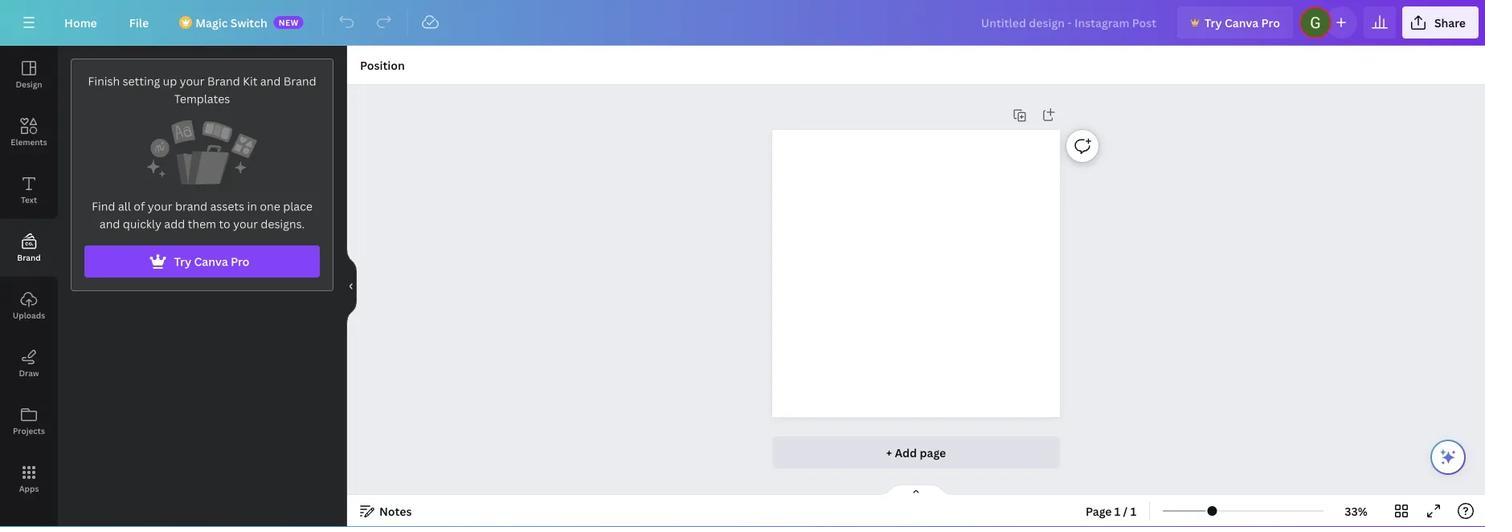 Task type: describe. For each thing, give the bounding box(es) containing it.
setting
[[123, 74, 160, 89]]

home
[[64, 15, 97, 30]]

find all of your brand assets in one place and quickly add them to your designs.
[[92, 199, 313, 232]]

kit
[[243, 74, 258, 89]]

apps button
[[0, 451, 58, 509]]

canva for the bottom try canva pro button
[[194, 254, 228, 270]]

main menu bar
[[0, 0, 1485, 46]]

magic switch
[[195, 15, 267, 30]]

brand button
[[0, 219, 58, 277]]

new
[[279, 17, 299, 28]]

side panel tab list
[[0, 46, 58, 509]]

show pages image
[[878, 485, 955, 497]]

+
[[886, 446, 892, 461]]

text button
[[0, 162, 58, 219]]

file
[[129, 15, 149, 30]]

text
[[21, 194, 37, 205]]

and inside find all of your brand assets in one place and quickly add them to your designs.
[[100, 217, 120, 232]]

notes button
[[354, 499, 418, 525]]

position
[[360, 57, 405, 73]]

templates
[[174, 91, 230, 106]]

your for brand
[[180, 74, 205, 89]]

page 1 / 1
[[1086, 504, 1136, 520]]

Design title text field
[[968, 6, 1171, 39]]

all
[[118, 199, 131, 214]]

switch
[[230, 15, 267, 30]]

1 1 from the left
[[1114, 504, 1120, 520]]

one
[[260, 199, 280, 214]]

designs.
[[261, 217, 305, 232]]

them
[[188, 217, 216, 232]]

assets
[[210, 199, 244, 214]]

up
[[163, 74, 177, 89]]

in
[[247, 199, 257, 214]]

+ add page
[[886, 446, 946, 461]]

notes
[[379, 504, 412, 520]]

draw
[[19, 368, 39, 379]]

33%
[[1345, 504, 1367, 520]]

your for brand
[[148, 199, 172, 214]]

uploads button
[[0, 277, 58, 335]]

canva assistant image
[[1438, 448, 1458, 468]]

pro for try canva pro button in the main 'menu bar'
[[1261, 15, 1280, 30]]

projects
[[13, 426, 45, 437]]

draw button
[[0, 335, 58, 393]]

to
[[219, 217, 230, 232]]



Task type: vqa. For each thing, say whether or not it's contained in the screenshot.
and in the The Find All Of Your Brand Assets In One Place And Quickly Add Them To Your Designs.
yes



Task type: locate. For each thing, give the bounding box(es) containing it.
try for the bottom try canva pro button
[[174, 254, 191, 270]]

your up templates
[[180, 74, 205, 89]]

/
[[1123, 504, 1128, 520]]

try for try canva pro button in the main 'menu bar'
[[1205, 15, 1222, 30]]

brand left kit
[[207, 74, 240, 89]]

0 vertical spatial and
[[260, 74, 281, 89]]

1 horizontal spatial try canva pro
[[1205, 15, 1280, 30]]

try inside main 'menu bar'
[[1205, 15, 1222, 30]]

your inside finish setting up your brand kit and brand templates
[[180, 74, 205, 89]]

brand
[[207, 74, 240, 89], [283, 74, 316, 89], [17, 252, 41, 263]]

page
[[1086, 504, 1112, 520]]

try canva pro button
[[1177, 6, 1293, 39], [84, 246, 320, 278]]

brand
[[175, 199, 207, 214]]

of
[[134, 199, 145, 214]]

home link
[[51, 6, 110, 39]]

add
[[164, 217, 185, 232]]

1 vertical spatial your
[[148, 199, 172, 214]]

33% button
[[1330, 499, 1382, 525]]

pro inside main 'menu bar'
[[1261, 15, 1280, 30]]

0 vertical spatial try
[[1205, 15, 1222, 30]]

1 horizontal spatial try canva pro button
[[1177, 6, 1293, 39]]

share
[[1434, 15, 1466, 30]]

magic
[[195, 15, 228, 30]]

try
[[1205, 15, 1222, 30], [174, 254, 191, 270]]

0 horizontal spatial try
[[174, 254, 191, 270]]

2 vertical spatial your
[[233, 217, 258, 232]]

0 vertical spatial try canva pro button
[[1177, 6, 1293, 39]]

0 vertical spatial canva
[[1225, 15, 1259, 30]]

1 vertical spatial try canva pro
[[174, 254, 249, 270]]

0 horizontal spatial pro
[[231, 254, 249, 270]]

1 horizontal spatial your
[[180, 74, 205, 89]]

place
[[283, 199, 313, 214]]

0 vertical spatial try canva pro
[[1205, 15, 1280, 30]]

elements
[[11, 137, 47, 147]]

projects button
[[0, 393, 58, 451]]

+ add page button
[[772, 437, 1060, 469]]

add
[[895, 446, 917, 461]]

canva inside main 'menu bar'
[[1225, 15, 1259, 30]]

share button
[[1402, 6, 1479, 39]]

0 horizontal spatial brand
[[17, 252, 41, 263]]

0 horizontal spatial try canva pro button
[[84, 246, 320, 278]]

0 horizontal spatial canva
[[194, 254, 228, 270]]

1 horizontal spatial and
[[260, 74, 281, 89]]

2 horizontal spatial brand
[[283, 74, 316, 89]]

pro
[[1261, 15, 1280, 30], [231, 254, 249, 270]]

uploads
[[13, 310, 45, 321]]

1 horizontal spatial 1
[[1130, 504, 1136, 520]]

and down find
[[100, 217, 120, 232]]

try canva pro inside main 'menu bar'
[[1205, 15, 1280, 30]]

brand inside button
[[17, 252, 41, 263]]

file button
[[116, 6, 162, 39]]

0 vertical spatial pro
[[1261, 15, 1280, 30]]

quickly
[[123, 217, 162, 232]]

and right kit
[[260, 74, 281, 89]]

canva for try canva pro button in the main 'menu bar'
[[1225, 15, 1259, 30]]

2 horizontal spatial your
[[233, 217, 258, 232]]

0 horizontal spatial and
[[100, 217, 120, 232]]

1 horizontal spatial pro
[[1261, 15, 1280, 30]]

1 right '/'
[[1130, 504, 1136, 520]]

brand right kit
[[283, 74, 316, 89]]

2 1 from the left
[[1130, 504, 1136, 520]]

1 horizontal spatial brand
[[207, 74, 240, 89]]

1 horizontal spatial try
[[1205, 15, 1222, 30]]

your right of
[[148, 199, 172, 214]]

and inside finish setting up your brand kit and brand templates
[[260, 74, 281, 89]]

1 left '/'
[[1114, 504, 1120, 520]]

0 vertical spatial your
[[180, 74, 205, 89]]

hide image
[[346, 248, 357, 325]]

pro for the bottom try canva pro button
[[231, 254, 249, 270]]

1 vertical spatial try
[[174, 254, 191, 270]]

0 horizontal spatial your
[[148, 199, 172, 214]]

try canva pro
[[1205, 15, 1280, 30], [174, 254, 249, 270]]

brand up the uploads button
[[17, 252, 41, 263]]

0 horizontal spatial 1
[[1114, 504, 1120, 520]]

canva
[[1225, 15, 1259, 30], [194, 254, 228, 270]]

1 vertical spatial canva
[[194, 254, 228, 270]]

1 horizontal spatial canva
[[1225, 15, 1259, 30]]

1 vertical spatial try canva pro button
[[84, 246, 320, 278]]

page
[[920, 446, 946, 461]]

finish setting up your brand kit and brand templates
[[88, 74, 316, 106]]

your
[[180, 74, 205, 89], [148, 199, 172, 214], [233, 217, 258, 232]]

position button
[[354, 52, 411, 78]]

0 horizontal spatial try canva pro
[[174, 254, 249, 270]]

1 vertical spatial pro
[[231, 254, 249, 270]]

and
[[260, 74, 281, 89], [100, 217, 120, 232]]

find
[[92, 199, 115, 214]]

design button
[[0, 46, 58, 104]]

apps
[[19, 484, 39, 495]]

elements button
[[0, 104, 58, 162]]

try canva pro button inside main 'menu bar'
[[1177, 6, 1293, 39]]

design
[[16, 79, 42, 90]]

1
[[1114, 504, 1120, 520], [1130, 504, 1136, 520]]

finish
[[88, 74, 120, 89]]

1 vertical spatial and
[[100, 217, 120, 232]]

your down in
[[233, 217, 258, 232]]



